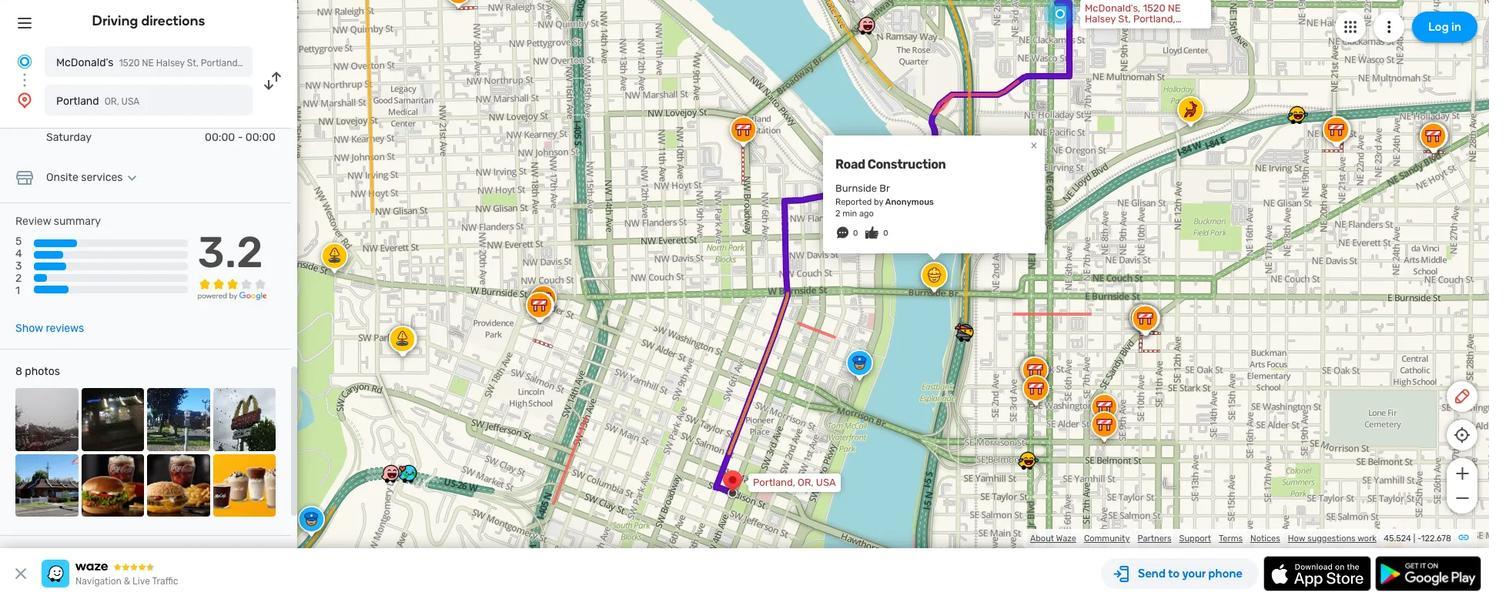 Task type: describe. For each thing, give the bounding box(es) containing it.
onsite services button
[[46, 171, 141, 184]]

community
[[1084, 534, 1130, 544]]

usa for portland
[[121, 96, 140, 107]]

image 4 of mcdonald's, portland image
[[213, 388, 276, 451]]

driving
[[92, 12, 138, 29]]

about waze community partners support terms notices how suggestions work 45.524 | -122.678
[[1030, 534, 1452, 544]]

portland
[[56, 95, 99, 108]]

mcdonald's 1520 ne halsey st, portland, united states
[[56, 56, 301, 69]]

photos
[[25, 365, 60, 378]]

image 6 of mcdonald's, portland image
[[81, 454, 144, 517]]

st, for mcdonald's
[[187, 58, 199, 69]]

about waze link
[[1030, 534, 1076, 544]]

zoom out image
[[1453, 489, 1472, 507]]

navigation
[[75, 576, 122, 587]]

1 horizontal spatial portland,
[[753, 477, 795, 488]]

mcdonald's, 1520 ne halsey st, portland, united states
[[1085, 2, 1181, 35]]

ne for mcdonald's,
[[1168, 2, 1181, 14]]

support
[[1179, 534, 1211, 544]]

current location image
[[15, 52, 34, 71]]

review
[[15, 215, 51, 228]]

0 vertical spatial -
[[238, 131, 243, 144]]

image 3 of mcdonald's, portland image
[[147, 388, 210, 451]]

zoom in image
[[1453, 464, 1472, 483]]

portland, for mcdonald's,
[[1133, 13, 1176, 25]]

1 00:00 from the left
[[205, 131, 235, 144]]

about
[[1030, 534, 1054, 544]]

image 1 of mcdonald's, portland image
[[15, 388, 78, 451]]

1
[[15, 285, 20, 298]]

suggestions
[[1308, 534, 1356, 544]]

onsite services
[[46, 171, 123, 184]]

support link
[[1179, 534, 1211, 544]]

traffic
[[152, 576, 178, 587]]

image 8 of mcdonald's, portland image
[[213, 454, 276, 517]]

5 4 3 2 1
[[15, 235, 22, 298]]

x image
[[12, 564, 30, 583]]

5
[[15, 235, 22, 248]]

show reviews
[[15, 322, 84, 335]]

terms link
[[1219, 534, 1243, 544]]

live
[[132, 576, 150, 587]]

chevron down image
[[123, 172, 141, 184]]

how
[[1288, 534, 1305, 544]]

notices link
[[1251, 534, 1280, 544]]

or, for portland,
[[798, 477, 814, 488]]

directions
[[141, 12, 205, 29]]

onsite
[[46, 171, 78, 184]]



Task type: locate. For each thing, give the bounding box(es) containing it.
road
[[835, 157, 865, 172], [835, 157, 865, 172]]

burnside br reported by anonymous 2 min ago
[[835, 182, 934, 219], [835, 182, 934, 219]]

1520 for mcdonald's
[[119, 58, 140, 69]]

pencil image
[[1453, 387, 1472, 406]]

portland,
[[1133, 13, 1176, 25], [201, 58, 240, 69], [753, 477, 795, 488]]

ago
[[859, 209, 874, 219], [859, 209, 874, 219]]

0 vertical spatial or,
[[104, 96, 119, 107]]

1 vertical spatial portland,
[[201, 58, 240, 69]]

notices
[[1251, 534, 1280, 544]]

0 horizontal spatial halsey
[[156, 58, 185, 69]]

usa inside portland or, usa
[[121, 96, 140, 107]]

ne inside mcdonald's 1520 ne halsey st, portland, united states
[[142, 58, 154, 69]]

1 horizontal spatial ne
[[1168, 2, 1181, 14]]

portland, for mcdonald's
[[201, 58, 240, 69]]

0 horizontal spatial united
[[242, 58, 271, 69]]

1 horizontal spatial 1520
[[1143, 2, 1166, 14]]

1 vertical spatial states
[[273, 58, 301, 69]]

1520 for mcdonald's,
[[1143, 2, 1166, 14]]

1 horizontal spatial -
[[1418, 534, 1421, 544]]

4
[[15, 247, 22, 260]]

min
[[843, 209, 857, 219], [843, 209, 857, 219]]

image 5 of mcdonald's, portland image
[[15, 454, 78, 517]]

partners
[[1138, 534, 1172, 544]]

× link
[[1027, 138, 1041, 152], [1027, 138, 1041, 152]]

0 vertical spatial 1520
[[1143, 2, 1166, 14]]

ne for mcdonald's
[[142, 58, 154, 69]]

ne
[[1168, 2, 1181, 14], [142, 58, 154, 69]]

united
[[1085, 24, 1116, 35], [242, 58, 271, 69]]

united for mcdonald's,
[[1085, 24, 1116, 35]]

1 vertical spatial halsey
[[156, 58, 185, 69]]

0 vertical spatial united
[[1085, 24, 1116, 35]]

1 vertical spatial or,
[[798, 477, 814, 488]]

br
[[880, 182, 890, 194], [880, 182, 890, 194]]

st, inside mcdonald's, 1520 ne halsey st, portland, united states
[[1118, 13, 1131, 25]]

portland, inside mcdonald's 1520 ne halsey st, portland, united states
[[201, 58, 240, 69]]

1 horizontal spatial st,
[[1118, 13, 1131, 25]]

st, for mcdonald's,
[[1118, 13, 1131, 25]]

how suggestions work link
[[1288, 534, 1377, 544]]

1 vertical spatial 1520
[[119, 58, 140, 69]]

united inside mcdonald's 1520 ne halsey st, portland, united states
[[242, 58, 271, 69]]

united up 00:00 - 00:00
[[242, 58, 271, 69]]

00:00 - 00:00
[[205, 131, 276, 144]]

road construction
[[835, 157, 946, 172], [835, 157, 946, 172]]

portland, inside mcdonald's, 1520 ne halsey st, portland, united states
[[1133, 13, 1176, 25]]

1520 right mcdonald's,
[[1143, 2, 1166, 14]]

0 vertical spatial halsey
[[1085, 13, 1116, 25]]

summary
[[54, 215, 101, 228]]

1 horizontal spatial states
[[1118, 24, 1149, 35]]

1 vertical spatial st,
[[187, 58, 199, 69]]

or, for portland
[[104, 96, 119, 107]]

or,
[[104, 96, 119, 107], [798, 477, 814, 488]]

portland, or, usa
[[753, 477, 836, 488]]

states for mcdonald's,
[[1118, 24, 1149, 35]]

reviews
[[46, 322, 84, 335]]

8 photos
[[15, 365, 60, 378]]

work
[[1358, 534, 1377, 544]]

usa
[[121, 96, 140, 107], [816, 477, 836, 488]]

2 vertical spatial portland,
[[753, 477, 795, 488]]

portland or, usa
[[56, 95, 140, 108]]

1 vertical spatial united
[[242, 58, 271, 69]]

image 2 of mcdonald's, portland image
[[81, 388, 144, 451]]

0 vertical spatial ne
[[1168, 2, 1181, 14]]

by
[[874, 197, 883, 207], [874, 197, 883, 207]]

×
[[1031, 138, 1038, 152], [1031, 138, 1038, 152]]

united for mcdonald's
[[242, 58, 271, 69]]

00:00
[[205, 131, 235, 144], [246, 131, 276, 144]]

anonymous
[[885, 197, 934, 207], [885, 197, 934, 207]]

st, inside mcdonald's 1520 ne halsey st, portland, united states
[[187, 58, 199, 69]]

services
[[81, 171, 123, 184]]

states inside mcdonald's, 1520 ne halsey st, portland, united states
[[1118, 24, 1149, 35]]

1520 inside mcdonald's, 1520 ne halsey st, portland, united states
[[1143, 2, 1166, 14]]

0 horizontal spatial usa
[[121, 96, 140, 107]]

image 7 of mcdonald's, portland image
[[147, 454, 210, 517]]

1 horizontal spatial usa
[[816, 477, 836, 488]]

1 vertical spatial usa
[[816, 477, 836, 488]]

states inside mcdonald's 1520 ne halsey st, portland, united states
[[273, 58, 301, 69]]

show
[[15, 322, 43, 335]]

reported
[[835, 197, 872, 207], [835, 197, 872, 207]]

or, inside portland or, usa
[[104, 96, 119, 107]]

0 horizontal spatial st,
[[187, 58, 199, 69]]

review summary
[[15, 215, 101, 228]]

halsey inside mcdonald's, 1520 ne halsey st, portland, united states
[[1085, 13, 1116, 25]]

st,
[[1118, 13, 1131, 25], [187, 58, 199, 69]]

states
[[1118, 24, 1149, 35], [273, 58, 301, 69]]

community link
[[1084, 534, 1130, 544]]

ne down driving directions
[[142, 58, 154, 69]]

3.2
[[198, 227, 263, 278]]

store image
[[15, 169, 34, 187]]

122.678
[[1421, 534, 1452, 544]]

usa for portland,
[[816, 477, 836, 488]]

2 00:00 from the left
[[246, 131, 276, 144]]

halsey for mcdonald's,
[[1085, 13, 1116, 25]]

1 horizontal spatial united
[[1085, 24, 1116, 35]]

waze
[[1056, 534, 1076, 544]]

1 vertical spatial -
[[1418, 534, 1421, 544]]

0 vertical spatial states
[[1118, 24, 1149, 35]]

45.524
[[1384, 534, 1411, 544]]

0 vertical spatial usa
[[121, 96, 140, 107]]

1 horizontal spatial 00:00
[[246, 131, 276, 144]]

saturday
[[46, 131, 92, 144]]

0 horizontal spatial states
[[273, 58, 301, 69]]

united down mcdonald's,
[[1085, 24, 1116, 35]]

8
[[15, 365, 22, 378]]

0 horizontal spatial -
[[238, 131, 243, 144]]

location image
[[15, 91, 34, 109]]

navigation & live traffic
[[75, 576, 178, 587]]

partners link
[[1138, 534, 1172, 544]]

0 vertical spatial st,
[[1118, 13, 1131, 25]]

halsey for mcdonald's
[[156, 58, 185, 69]]

0 horizontal spatial 1520
[[119, 58, 140, 69]]

terms
[[1219, 534, 1243, 544]]

2 inside the 5 4 3 2 1
[[15, 272, 22, 285]]

halsey inside mcdonald's 1520 ne halsey st, portland, united states
[[156, 58, 185, 69]]

0 horizontal spatial or,
[[104, 96, 119, 107]]

0 vertical spatial portland,
[[1133, 13, 1176, 25]]

mcdonald's,
[[1085, 2, 1141, 14]]

|
[[1413, 534, 1415, 544]]

0 horizontal spatial ne
[[142, 58, 154, 69]]

2 horizontal spatial portland,
[[1133, 13, 1176, 25]]

0
[[853, 229, 858, 238], [853, 229, 858, 238], [884, 229, 888, 238], [884, 229, 888, 238]]

1 horizontal spatial halsey
[[1085, 13, 1116, 25]]

link image
[[1458, 531, 1470, 544]]

united inside mcdonald's, 1520 ne halsey st, portland, united states
[[1085, 24, 1116, 35]]

1 vertical spatial ne
[[142, 58, 154, 69]]

ne right mcdonald's,
[[1168, 2, 1181, 14]]

1 horizontal spatial or,
[[798, 477, 814, 488]]

mcdonald's
[[56, 56, 113, 69]]

ne inside mcdonald's, 1520 ne halsey st, portland, united states
[[1168, 2, 1181, 14]]

driving directions
[[92, 12, 205, 29]]

0 horizontal spatial portland,
[[201, 58, 240, 69]]

2
[[835, 209, 840, 219], [835, 209, 840, 219], [15, 272, 22, 285]]

&
[[124, 576, 130, 587]]

states for mcdonald's
[[273, 58, 301, 69]]

1520 inside mcdonald's 1520 ne halsey st, portland, united states
[[119, 58, 140, 69]]

0 horizontal spatial 00:00
[[205, 131, 235, 144]]

construction
[[868, 157, 946, 172], [868, 157, 946, 172]]

1520 right mcdonald's
[[119, 58, 140, 69]]

-
[[238, 131, 243, 144], [1418, 534, 1421, 544]]

3
[[15, 260, 22, 273]]

1520
[[1143, 2, 1166, 14], [119, 58, 140, 69]]

halsey
[[1085, 13, 1116, 25], [156, 58, 185, 69]]

burnside
[[835, 182, 877, 194], [835, 182, 877, 194]]



Task type: vqa. For each thing, say whether or not it's contained in the screenshot.
1520 within the Mcdonald'S 1520 Ne Halsey St, Portland, United States
yes



